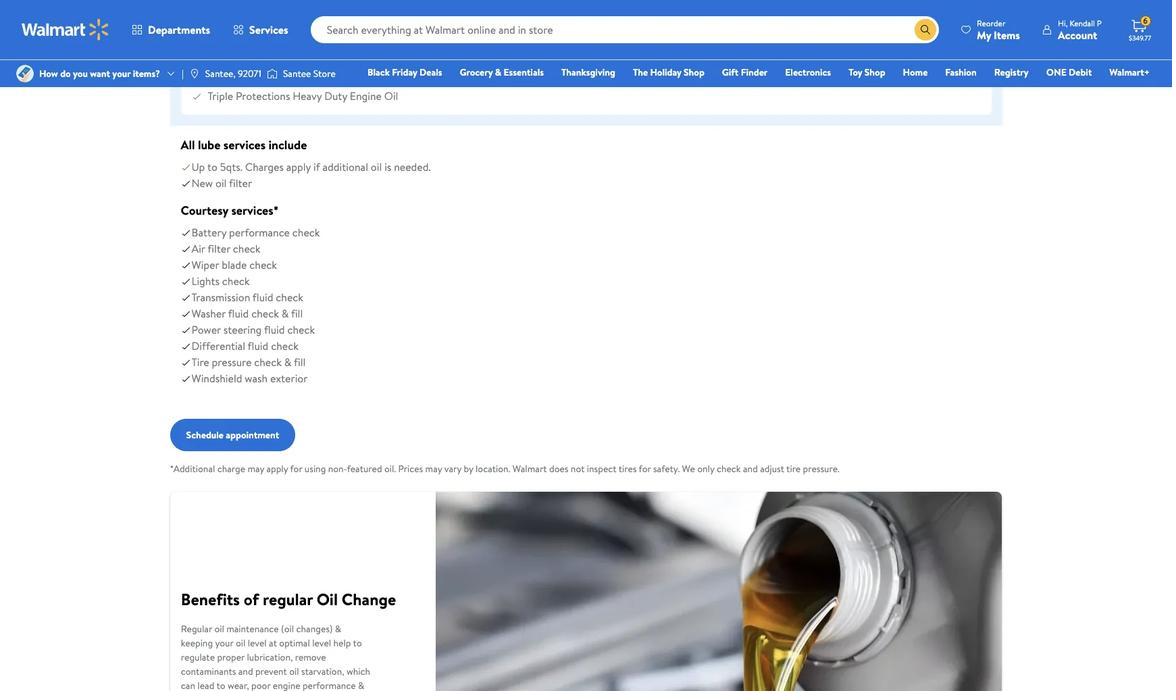 Task type: describe. For each thing, give the bounding box(es) containing it.
1 for from the left
[[290, 462, 303, 476]]

the
[[633, 66, 648, 79]]

air filter check
[[192, 241, 261, 256]]

0 vertical spatial heavy
[[192, 44, 224, 61]]

of
[[244, 588, 259, 611]]

windshield
[[192, 371, 242, 386]]

schedule appointment
[[186, 429, 279, 442]]

2 vertical spatial to
[[217, 679, 226, 692]]

& inside regular oil maintenance (oil changes) & keeping your oil level at optimal level help to regulate proper lubrication, remove contaminants and prevent oil starvation, which can lead to wear, poor engine performan
[[335, 622, 341, 636]]

washer fluid check & fill
[[192, 306, 303, 321]]

adjust
[[761, 462, 785, 476]]

services button
[[222, 14, 300, 46]]

want
[[90, 67, 110, 80]]

wiper
[[192, 258, 219, 272]]

new
[[192, 176, 213, 191]]

1 vertical spatial diesel
[[254, 44, 285, 61]]

 image for how do you want your items?
[[16, 65, 34, 82]]

friday
[[392, 66, 418, 79]]

shop inside the toy shop link
[[865, 66, 886, 79]]

1 vertical spatial filter
[[208, 241, 231, 256]]

lube
[[198, 137, 221, 153]]

check for battery performance check
[[293, 225, 320, 240]]

up
[[192, 160, 205, 174]]

1 vertical spatial duty
[[227, 44, 251, 61]]

vary
[[445, 462, 462, 476]]

check for differential fluid check
[[271, 339, 299, 354]]

washer
[[192, 306, 226, 321]]

battery performance check
[[192, 225, 320, 240]]

blade
[[222, 258, 247, 272]]

0 vertical spatial apply
[[286, 160, 311, 174]]

lights check
[[192, 274, 250, 289]]

reorder
[[978, 17, 1006, 29]]

account
[[1059, 27, 1098, 42]]

keeping
[[181, 636, 213, 650]]

protections
[[236, 89, 290, 103]]

debit
[[1069, 66, 1093, 79]]

location.
[[476, 462, 511, 476]]

& right grocery
[[495, 66, 502, 79]]

services
[[224, 137, 266, 153]]

prevent
[[255, 665, 287, 678]]

hi,
[[1059, 17, 1068, 29]]

black friday deals
[[368, 66, 442, 79]]

gift
[[723, 66, 739, 79]]

search icon image
[[921, 24, 932, 35]]

6
[[1144, 15, 1148, 27]]

fill for washer fluid check & fill
[[291, 306, 303, 321]]

store
[[314, 67, 336, 80]]

p
[[1098, 17, 1103, 29]]

1 horizontal spatial wear,
[[274, 72, 298, 87]]

my
[[978, 27, 992, 42]]

differential
[[192, 339, 245, 354]]

all lube services include
[[181, 137, 307, 153]]

courtesy
[[181, 202, 229, 219]]

 image for santee, 92071
[[189, 68, 200, 79]]

fill for tire pressure check & fill
[[294, 355, 306, 370]]

santee,
[[205, 67, 236, 80]]

black
[[368, 66, 390, 79]]

6 $349.77
[[1130, 15, 1152, 43]]

check for wiper blade check
[[250, 258, 277, 272]]

additional
[[323, 160, 368, 174]]

changes)
[[296, 622, 333, 636]]

2 level from the left
[[312, 636, 331, 650]]

proper
[[217, 651, 245, 664]]

grocery & essentials
[[460, 66, 544, 79]]

kendall
[[1070, 17, 1096, 29]]

for heavy duty diesel engines
[[181, 9, 300, 22]]

benefits of regular oil change
[[181, 588, 396, 611]]

one
[[1047, 66, 1067, 79]]

check for washer fluid check & fill
[[252, 306, 279, 321]]

one debit
[[1047, 66, 1093, 79]]

holiday
[[651, 66, 682, 79]]

the holiday shop
[[633, 66, 705, 79]]

up to 5qts. charges apply if additional oil is needed.
[[192, 160, 431, 174]]

check for air filter check
[[233, 241, 261, 256]]

battery
[[192, 225, 227, 240]]

1 may from the left
[[248, 462, 264, 476]]

$49.88
[[949, 45, 981, 60]]

triple
[[208, 89, 233, 103]]

control
[[237, 72, 271, 87]]

electronics
[[786, 66, 832, 79]]

thanksgiving link
[[556, 65, 622, 80]]

tire pressure check & fill
[[192, 355, 306, 370]]

benefits
[[181, 588, 240, 611]]

0 vertical spatial your
[[112, 67, 131, 80]]

which
[[347, 665, 370, 678]]

walmart+ link
[[1104, 65, 1157, 80]]

charge
[[217, 462, 245, 476]]

regular
[[181, 622, 212, 636]]

windshield wash exterior
[[192, 371, 308, 386]]

electronics link
[[780, 65, 838, 80]]

registry link
[[989, 65, 1035, 80]]

0 horizontal spatial oil
[[317, 588, 338, 611]]

*additional
[[170, 462, 215, 476]]

regular oil maintenance (oil changes) & keeping your oil level at optimal level help to regulate proper lubrication, remove contaminants and prevent oil starvation, which can lead to wear, poor engine performan
[[181, 622, 370, 692]]

check for transmission fluid check
[[276, 290, 304, 305]]

0 vertical spatial to
[[207, 160, 218, 174]]



Task type: locate. For each thing, give the bounding box(es) containing it.
tire
[[192, 355, 209, 370]]

to right lead
[[217, 679, 226, 692]]

fluid down washer fluid check & fill
[[264, 322, 285, 337]]

0 horizontal spatial wear,
[[228, 679, 249, 692]]

only
[[698, 462, 715, 476]]

1 horizontal spatial oil
[[385, 89, 398, 103]]

diesel down services
[[254, 44, 285, 61]]

& up help
[[335, 622, 341, 636]]

2 horizontal spatial  image
[[267, 67, 278, 80]]

shop inside the holiday shop link
[[684, 66, 705, 79]]

oil down breakdown
[[385, 89, 398, 103]]

2 shop from the left
[[865, 66, 886, 79]]

Search search field
[[311, 16, 940, 43]]

how
[[39, 67, 58, 80]]

fluid up steering
[[228, 306, 249, 321]]

1 level from the left
[[248, 636, 267, 650]]

gift finder link
[[716, 65, 774, 80]]

walmart image
[[22, 19, 110, 41]]

all
[[181, 137, 195, 153]]

apply left using
[[267, 462, 288, 476]]

and left adjust
[[744, 462, 758, 476]]

92071
[[238, 67, 262, 80]]

and inside regular oil maintenance (oil changes) & keeping your oil level at optimal level help to regulate proper lubrication, remove contaminants and prevent oil starvation, which can lead to wear, poor engine performan
[[238, 665, 253, 678]]

1 vertical spatial heavy
[[293, 89, 322, 103]]

hi, kendall p account
[[1059, 17, 1103, 42]]

fluid down power steering fluid check
[[248, 339, 269, 354]]

schedule appointment link
[[170, 419, 296, 452]]

heavy
[[192, 44, 224, 61], [293, 89, 322, 103]]

apply left if
[[286, 160, 311, 174]]

helps control wear, deposits & oil breakdown
[[208, 72, 417, 87]]

check for tire pressure check & fill
[[254, 355, 282, 370]]

for
[[290, 462, 303, 476], [639, 462, 651, 476]]

0 vertical spatial wear,
[[274, 72, 298, 87]]

1 vertical spatial your
[[215, 636, 234, 650]]

filter down 5qts.
[[229, 176, 252, 191]]

may
[[248, 462, 264, 476], [426, 462, 442, 476]]

your
[[112, 67, 131, 80], [215, 636, 234, 650]]

0 horizontal spatial your
[[112, 67, 131, 80]]

1 vertical spatial fill
[[294, 355, 306, 370]]

your right want
[[112, 67, 131, 80]]

triple protections heavy duty engine oil
[[208, 89, 398, 103]]

fluid for differential
[[248, 339, 269, 354]]

grocery & essentials link
[[454, 65, 550, 80]]

1 horizontal spatial for
[[639, 462, 651, 476]]

essentials
[[504, 66, 544, 79]]

for
[[181, 9, 195, 22]]

0 vertical spatial diesel
[[243, 9, 267, 22]]

fluid up washer fluid check & fill
[[253, 290, 273, 305]]

2 for from the left
[[639, 462, 651, 476]]

0 horizontal spatial  image
[[16, 65, 34, 82]]

 image
[[16, 65, 34, 82], [267, 67, 278, 80], [189, 68, 200, 79]]

to right help
[[353, 636, 362, 650]]

starvation,
[[301, 665, 344, 678]]

grocery
[[460, 66, 493, 79]]

& up "duty"
[[342, 72, 349, 87]]

lights
[[192, 274, 220, 289]]

deposits
[[301, 72, 340, 87]]

appointment
[[226, 429, 279, 442]]

1 horizontal spatial may
[[426, 462, 442, 476]]

regular
[[263, 588, 313, 611]]

departments button
[[120, 14, 222, 46]]

1 horizontal spatial your
[[215, 636, 234, 650]]

fluid
[[253, 290, 273, 305], [228, 306, 249, 321], [264, 322, 285, 337], [248, 339, 269, 354]]

level down maintenance
[[248, 636, 267, 650]]

exterior
[[270, 371, 308, 386]]

0 vertical spatial duty
[[223, 9, 241, 22]]

1 horizontal spatial shop
[[865, 66, 886, 79]]

departments
[[148, 22, 210, 37]]

2 may from the left
[[426, 462, 442, 476]]

may right charge
[[248, 462, 264, 476]]

& up exterior
[[284, 355, 292, 370]]

services
[[250, 22, 288, 37]]

power steering fluid check
[[192, 322, 315, 337]]

black friday deals link
[[362, 65, 449, 80]]

1 vertical spatial wear,
[[228, 679, 249, 692]]

diesel left engines
[[243, 9, 267, 22]]

fluid for washer
[[228, 306, 249, 321]]

0 vertical spatial fill
[[291, 306, 303, 321]]

your up proper
[[215, 636, 234, 650]]

heavy down helps control wear, deposits & oil breakdown
[[293, 89, 322, 103]]

home link
[[897, 65, 934, 80]]

registry
[[995, 66, 1029, 79]]

and down proper
[[238, 665, 253, 678]]

pressure.
[[803, 462, 840, 476]]

wear, up triple protections heavy duty engine oil
[[274, 72, 298, 87]]

contaminants
[[181, 665, 236, 678]]

air
[[192, 241, 205, 256]]

1 vertical spatial oil
[[317, 588, 338, 611]]

walmart+
[[1110, 66, 1151, 79]]

courtesy services*
[[181, 202, 279, 219]]

featured
[[347, 462, 382, 476]]

1 shop from the left
[[684, 66, 705, 79]]

one debit link
[[1041, 65, 1099, 80]]

regulate
[[181, 651, 215, 664]]

differential fluid check
[[192, 339, 299, 354]]

*additional charge may apply for using non-featured oil. prices may vary by location. walmart does not inspect tires for safety. we only check and adjust tire pressure.
[[170, 462, 840, 476]]

duty up santee, 92071
[[227, 44, 251, 61]]

may left vary
[[426, 462, 442, 476]]

5qts.
[[220, 160, 243, 174]]

shop right toy
[[865, 66, 886, 79]]

level
[[248, 636, 267, 650], [312, 636, 331, 650]]

items?
[[133, 67, 160, 80]]

0 horizontal spatial shop
[[684, 66, 705, 79]]

regular oil changes and keeping your oil level at optimal level help to regulate proper lubrication, remove contaminants and prevent oil starvation. image
[[436, 492, 1003, 692]]

1 horizontal spatial heavy
[[293, 89, 322, 103]]

for left using
[[290, 462, 303, 476]]

0 vertical spatial filter
[[229, 176, 252, 191]]

0 vertical spatial oil
[[385, 89, 398, 103]]

not
[[571, 462, 585, 476]]

& up power steering fluid check
[[282, 306, 289, 321]]

using
[[305, 462, 326, 476]]

wiper blade check
[[192, 258, 277, 272]]

home
[[904, 66, 928, 79]]

heavy duty diesel oil
[[192, 44, 300, 61]]

oil up changes) in the left of the page
[[317, 588, 338, 611]]

items
[[994, 27, 1021, 42]]

engine
[[273, 679, 300, 692]]

diesel
[[243, 9, 267, 22], [254, 44, 285, 61]]

1 horizontal spatial level
[[312, 636, 331, 650]]

0 horizontal spatial for
[[290, 462, 303, 476]]

wear, left poor
[[228, 679, 249, 692]]

level down changes) in the left of the page
[[312, 636, 331, 650]]

1 horizontal spatial and
[[744, 462, 758, 476]]

lubrication,
[[247, 651, 293, 664]]

wear, inside regular oil maintenance (oil changes) & keeping your oil level at optimal level help to regulate proper lubrication, remove contaminants and prevent oil starvation, which can lead to wear, poor engine performan
[[228, 679, 249, 692]]

your inside regular oil maintenance (oil changes) & keeping your oil level at optimal level help to regulate proper lubrication, remove contaminants and prevent oil starvation, which can lead to wear, poor engine performan
[[215, 636, 234, 650]]

1 vertical spatial to
[[353, 636, 362, 650]]

gift finder
[[723, 66, 768, 79]]

 image right 92071
[[267, 67, 278, 80]]

power
[[192, 322, 221, 337]]

santee store
[[283, 67, 336, 80]]

heavy
[[197, 9, 220, 22]]

engines
[[269, 9, 300, 22]]

 image right the |
[[189, 68, 200, 79]]

0 vertical spatial and
[[744, 462, 758, 476]]

thanksgiving
[[562, 66, 616, 79]]

shop right holiday
[[684, 66, 705, 79]]

for right the tires
[[639, 462, 651, 476]]

 image left how
[[16, 65, 34, 82]]

change
[[342, 588, 396, 611]]

|
[[182, 67, 184, 80]]

safety.
[[654, 462, 680, 476]]

if
[[314, 160, 320, 174]]

0 horizontal spatial and
[[238, 665, 253, 678]]

to right up
[[207, 160, 218, 174]]

1 vertical spatial and
[[238, 665, 253, 678]]

fluid for transmission
[[253, 290, 273, 305]]

is
[[385, 160, 392, 174]]

engine
[[350, 89, 382, 103]]

1 horizontal spatial  image
[[189, 68, 200, 79]]

finder
[[741, 66, 768, 79]]

fill up exterior
[[294, 355, 306, 370]]

needed.
[[394, 160, 431, 174]]

filter
[[229, 176, 252, 191], [208, 241, 231, 256]]

filter down battery
[[208, 241, 231, 256]]

new oil filter
[[192, 176, 252, 191]]

toy shop link
[[843, 65, 892, 80]]

include
[[269, 137, 307, 153]]

&
[[495, 66, 502, 79], [342, 72, 349, 87], [282, 306, 289, 321], [284, 355, 292, 370], [335, 622, 341, 636]]

fill up power steering fluid check
[[291, 306, 303, 321]]

breakdown
[[366, 72, 417, 87]]

duty right heavy
[[223, 9, 241, 22]]

how do you want your items?
[[39, 67, 160, 80]]

maintenance
[[227, 622, 279, 636]]

duty
[[325, 89, 347, 103]]

helps
[[208, 72, 234, 87]]

 image for santee store
[[267, 67, 278, 80]]

the holiday shop link
[[627, 65, 711, 80]]

0 horizontal spatial may
[[248, 462, 264, 476]]

Walmart Site-Wide search field
[[311, 16, 940, 43]]

heavy up the santee,
[[192, 44, 224, 61]]

0 horizontal spatial heavy
[[192, 44, 224, 61]]

1 vertical spatial apply
[[267, 462, 288, 476]]

0 horizontal spatial level
[[248, 636, 267, 650]]

we
[[682, 462, 695, 476]]



Task type: vqa. For each thing, say whether or not it's contained in the screenshot.
Transmission
yes



